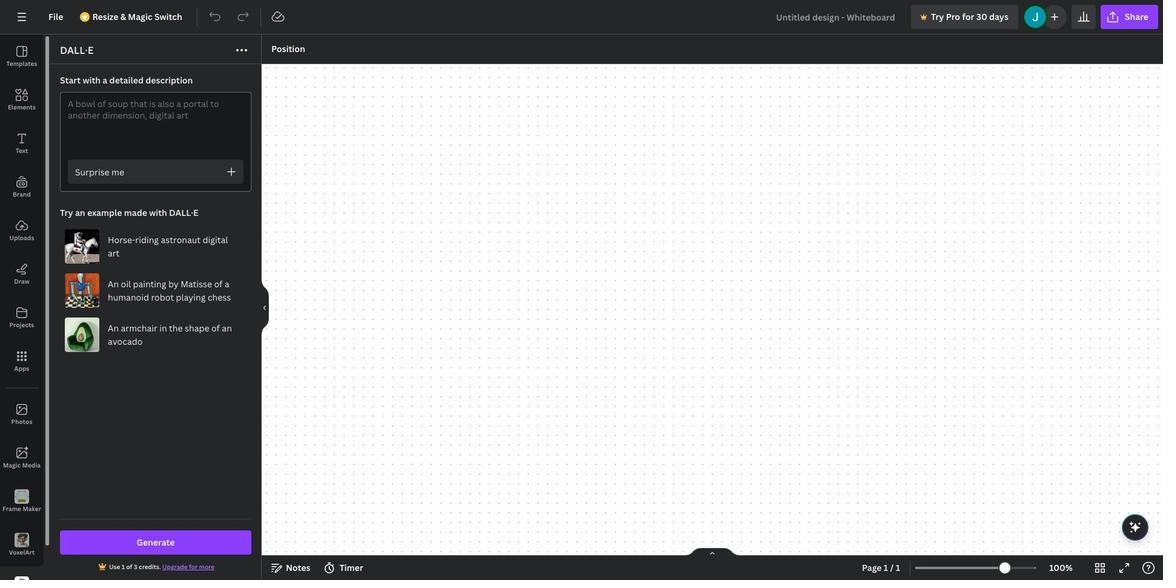 Task type: describe. For each thing, give the bounding box(es) containing it.
show pages image
[[683, 548, 742, 558]]

hide image
[[261, 279, 269, 337]]

main menu bar
[[0, 0, 1163, 35]]



Task type: vqa. For each thing, say whether or not it's contained in the screenshot.
show pages IMAGE
yes



Task type: locate. For each thing, give the bounding box(es) containing it.
side panel tab list
[[0, 35, 44, 581]]

dall·e image
[[0, 568, 44, 581]]

Design title text field
[[767, 5, 906, 29]]

dall·e element
[[50, 64, 261, 581]]

Zoom button
[[1041, 559, 1081, 579]]



